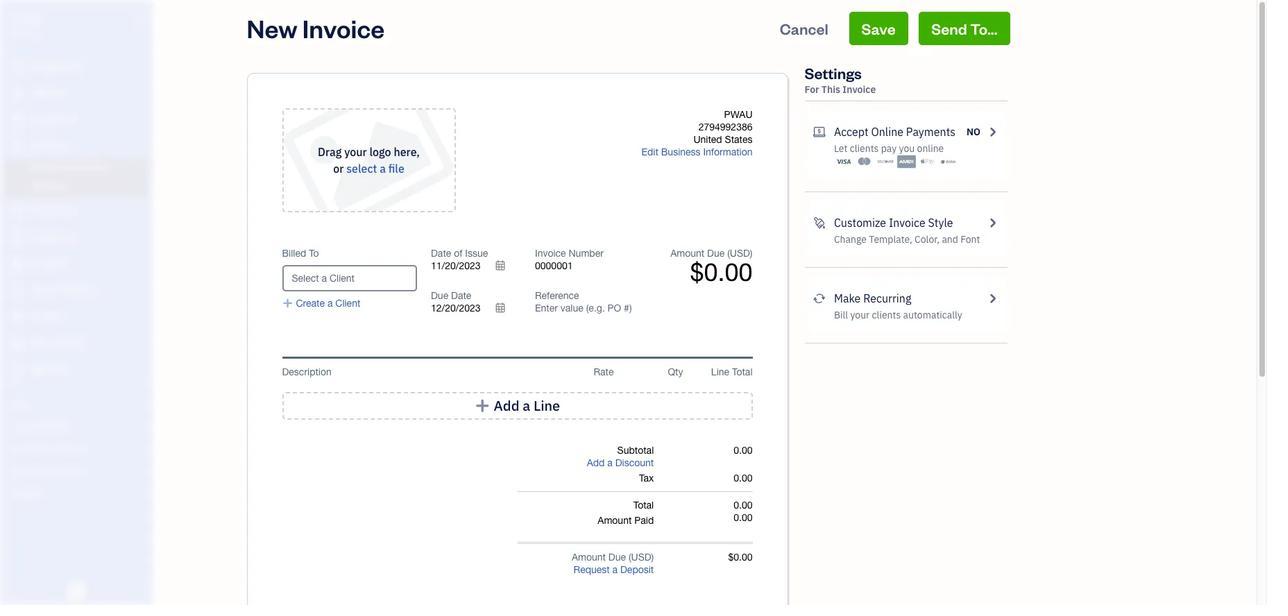 Task type: vqa. For each thing, say whether or not it's contained in the screenshot.
Invoices inside WOW CLIENTS WITH PROFESSIONAL INVOICES THAT TAKE SECONDS TO MAKE IMPRESS CLIENTS WITH A PROFESSIONAL INVOICE CUSTOMIZED WITH YOUR LOGO AND BRAND COLORS. GET NOTIFICATIONS WHEN CLIENTS VIEW INVOICES SO YOU CAN STAY IN THE KNOW!
no



Task type: locate. For each thing, give the bounding box(es) containing it.
send to... button
[[919, 12, 1010, 45]]

online
[[871, 125, 904, 139]]

your inside 'drag your logo here , or select a file'
[[344, 145, 367, 159]]

date up 12/20/2023
[[451, 290, 472, 301]]

0 vertical spatial amount
[[671, 248, 705, 259]]

) for request
[[652, 552, 654, 563]]

due inside amount due ( usd ) $0.00
[[707, 248, 725, 259]]

0 horizontal spatial usd
[[631, 552, 652, 563]]

reference
[[535, 290, 579, 301]]

due for $0.00
[[707, 248, 725, 259]]

0 horizontal spatial )
[[652, 552, 654, 563]]

0 horizontal spatial plus image
[[282, 297, 293, 310]]

client image
[[9, 87, 26, 101]]

total up paid
[[634, 500, 654, 511]]

request a deposit button
[[574, 564, 654, 576]]

line total
[[711, 367, 753, 378]]

clients down accept
[[850, 142, 879, 155]]

pwau inside the main element
[[11, 12, 43, 26]]

pwau up the owner
[[11, 12, 43, 26]]

chart image
[[9, 337, 26, 351]]

1 vertical spatial add
[[587, 457, 605, 469]]

) inside amount due ( usd ) request a deposit
[[652, 552, 654, 563]]

amount
[[671, 248, 705, 259], [598, 515, 632, 526], [572, 552, 606, 563]]

0 vertical spatial )
[[750, 248, 753, 259]]

chevronright image
[[986, 214, 999, 231], [986, 290, 999, 307]]

add
[[494, 397, 520, 414], [587, 457, 605, 469]]

1 chevronright image from the top
[[986, 214, 999, 231]]

amount inside amount due ( usd ) request a deposit
[[572, 552, 606, 563]]

0 vertical spatial clients
[[850, 142, 879, 155]]

1 vertical spatial due
[[431, 290, 449, 301]]

plus image
[[282, 297, 293, 310], [475, 399, 491, 413]]

0 horizontal spatial line
[[534, 397, 560, 414]]

settings for this invoice
[[805, 63, 876, 96]]

clients down recurring
[[872, 309, 901, 321]]

your right bill
[[851, 309, 870, 321]]

you
[[899, 142, 915, 155]]

discount
[[616, 457, 654, 469]]

1 vertical spatial total
[[634, 500, 654, 511]]

1 horizontal spatial usd
[[730, 248, 750, 259]]

deposit
[[621, 564, 654, 575]]

line
[[711, 367, 730, 378], [534, 397, 560, 414]]

1 horizontal spatial line
[[711, 367, 730, 378]]

create a client button
[[282, 297, 361, 310]]

2 horizontal spatial due
[[707, 248, 725, 259]]

estimate image
[[9, 113, 26, 127]]

pwau inside pwau 2794992386 united states edit business information
[[724, 109, 753, 120]]

american express image
[[897, 155, 916, 169]]

0 vertical spatial due
[[707, 248, 725, 259]]

1 horizontal spatial pwau
[[724, 109, 753, 120]]

0 vertical spatial (
[[728, 248, 730, 259]]

1 vertical spatial date
[[451, 290, 472, 301]]

request
[[574, 564, 610, 575]]

( inside amount due ( usd ) request a deposit
[[629, 552, 631, 563]]

0 vertical spatial plus image
[[282, 297, 293, 310]]

timer image
[[9, 284, 26, 298]]

( for $0.00
[[728, 248, 730, 259]]

0 horizontal spatial due
[[431, 290, 449, 301]]

1 horizontal spatial add
[[587, 457, 605, 469]]

add inside subtotal add a discount tax
[[587, 457, 605, 469]]

apple pay image
[[918, 155, 937, 169]]

create
[[296, 298, 325, 309]]

qty
[[668, 367, 683, 378]]

to
[[309, 248, 319, 259]]

0 horizontal spatial (
[[629, 552, 631, 563]]

usd inside amount due ( usd ) $0.00
[[730, 248, 750, 259]]

4 0.00 from the top
[[734, 512, 753, 523]]

your up select
[[344, 145, 367, 159]]

) for $0.00
[[750, 248, 753, 259]]

1 vertical spatial amount
[[598, 515, 632, 526]]

date
[[431, 248, 451, 259], [451, 290, 472, 301]]

1 vertical spatial your
[[851, 309, 870, 321]]

your
[[344, 145, 367, 159], [851, 309, 870, 321]]

bank connections image
[[10, 465, 149, 476]]

states
[[725, 134, 753, 145]]

2 vertical spatial amount
[[572, 552, 606, 563]]

1 vertical spatial chevronright image
[[986, 290, 999, 307]]

due
[[707, 248, 725, 259], [431, 290, 449, 301], [609, 552, 626, 563]]

settings image
[[10, 487, 149, 498]]

0 vertical spatial add
[[494, 397, 520, 414]]

0 vertical spatial your
[[344, 145, 367, 159]]

1 vertical spatial )
[[652, 552, 654, 563]]

total inside "total amount paid"
[[634, 500, 654, 511]]

0 vertical spatial pwau
[[11, 12, 43, 26]]

1 horizontal spatial total
[[732, 367, 753, 378]]

2 vertical spatial due
[[609, 552, 626, 563]]

bill
[[834, 309, 848, 321]]

( for request
[[629, 552, 631, 563]]

automatically
[[904, 309, 963, 321]]

Enter an Invoice # text field
[[535, 260, 574, 271]]

1 vertical spatial $0.00
[[729, 552, 753, 563]]

subtotal
[[618, 445, 654, 456]]

onlinesales image
[[813, 124, 826, 140]]

invoice
[[303, 12, 385, 44], [843, 83, 876, 96], [889, 216, 926, 230], [535, 248, 566, 259]]

0 horizontal spatial add
[[494, 397, 520, 414]]

clients
[[850, 142, 879, 155], [872, 309, 901, 321]]

file
[[389, 162, 405, 176]]

1 vertical spatial (
[[629, 552, 631, 563]]

0 vertical spatial chevronright image
[[986, 214, 999, 231]]

) inside amount due ( usd ) $0.00
[[750, 248, 753, 259]]

2794992386
[[699, 121, 753, 133]]

plus image inside add a line button
[[475, 399, 491, 413]]

pwau up 2794992386
[[724, 109, 753, 120]]

accept
[[834, 125, 869, 139]]

0.00
[[734, 445, 753, 456], [734, 473, 753, 484], [734, 500, 753, 511], [734, 512, 753, 523]]

online
[[917, 142, 944, 155]]

1 vertical spatial plus image
[[475, 399, 491, 413]]

plus image left add a line
[[475, 399, 491, 413]]

template,
[[869, 233, 913, 246]]

1 horizontal spatial due
[[609, 552, 626, 563]]

send
[[932, 19, 968, 38]]

0 horizontal spatial pwau
[[11, 12, 43, 26]]

( inside amount due ( usd ) $0.00
[[728, 248, 730, 259]]

usd inside amount due ( usd ) request a deposit
[[631, 552, 652, 563]]

total
[[732, 367, 753, 378], [634, 500, 654, 511]]

1 vertical spatial line
[[534, 397, 560, 414]]

paintbrush image
[[813, 214, 826, 231]]

total amount paid
[[598, 500, 654, 526]]

$0.00
[[690, 258, 753, 287], [729, 552, 753, 563]]

chevronright image
[[986, 124, 999, 140]]

usd
[[730, 248, 750, 259], [631, 552, 652, 563]]

a inside subtotal add a discount tax
[[608, 457, 613, 469]]

bill your clients automatically
[[834, 309, 963, 321]]

plus image for create a client
[[282, 297, 293, 310]]

0 horizontal spatial total
[[634, 500, 654, 511]]

amount inside amount due ( usd ) $0.00
[[671, 248, 705, 259]]

1 horizontal spatial )
[[750, 248, 753, 259]]

plus image for add a line
[[475, 399, 491, 413]]

date left of
[[431, 248, 451, 259]]

1 vertical spatial pwau
[[724, 109, 753, 120]]

date of issue
[[431, 248, 488, 259]]

2 chevronright image from the top
[[986, 290, 999, 307]]

owner
[[11, 28, 37, 38]]

here
[[394, 145, 417, 159]]

tax
[[639, 473, 654, 484]]

customize invoice style
[[834, 216, 953, 230]]

)
[[750, 248, 753, 259], [652, 552, 654, 563]]

make
[[834, 292, 861, 305]]

a
[[380, 162, 386, 176], [328, 298, 333, 309], [523, 397, 530, 414], [608, 457, 613, 469], [613, 564, 618, 575]]

1 horizontal spatial plus image
[[475, 399, 491, 413]]

style
[[928, 216, 953, 230]]

invoice image
[[9, 140, 26, 153]]

bank image
[[940, 155, 958, 169]]

plus image left create on the left of the page
[[282, 297, 293, 310]]

amount due ( usd ) request a deposit
[[572, 552, 654, 575]]

due inside amount due ( usd ) request a deposit
[[609, 552, 626, 563]]

of
[[454, 248, 463, 259]]

freshbooks image
[[65, 583, 87, 600]]

your for bill
[[851, 309, 870, 321]]

1 horizontal spatial your
[[851, 309, 870, 321]]

usd for request
[[631, 552, 652, 563]]

description
[[282, 367, 332, 378]]

new
[[247, 12, 298, 44]]

make recurring
[[834, 292, 912, 305]]

information
[[703, 146, 753, 158]]

Issue date in MM/DD/YYYY format text field
[[431, 260, 514, 271]]

billed to
[[282, 248, 319, 259]]

total right qty
[[732, 367, 753, 378]]

1 vertical spatial usd
[[631, 552, 652, 563]]

pwau
[[11, 12, 43, 26], [724, 109, 753, 120]]

your for drag
[[344, 145, 367, 159]]

0.00 0.00
[[734, 500, 753, 523]]

0 vertical spatial total
[[732, 367, 753, 378]]

1 horizontal spatial (
[[728, 248, 730, 259]]

0 vertical spatial usd
[[730, 248, 750, 259]]

visa image
[[834, 155, 853, 169]]

billed
[[282, 248, 306, 259]]

subtotal add a discount tax
[[587, 445, 654, 484]]

business
[[661, 146, 701, 158]]

12/20/2023 button
[[431, 302, 514, 314]]

0 vertical spatial $0.00
[[690, 258, 753, 287]]

0 horizontal spatial your
[[344, 145, 367, 159]]



Task type: describe. For each thing, give the bounding box(es) containing it.
0 vertical spatial line
[[711, 367, 730, 378]]

for
[[805, 83, 819, 96]]

paid
[[635, 515, 654, 526]]

,
[[417, 145, 420, 159]]

project image
[[9, 258, 26, 271]]

a inside 'button'
[[328, 298, 333, 309]]

due inside due date 12/20/2023
[[431, 290, 449, 301]]

items and services image
[[10, 443, 149, 454]]

color,
[[915, 233, 940, 246]]

a inside amount due ( usd ) request a deposit
[[613, 564, 618, 575]]

add a line
[[494, 397, 560, 414]]

select
[[346, 162, 377, 176]]

and
[[942, 233, 959, 246]]

change
[[834, 233, 867, 246]]

2 0.00 from the top
[[734, 473, 753, 484]]

change template, color, and font
[[834, 233, 980, 246]]

0 vertical spatial date
[[431, 248, 451, 259]]

number
[[569, 248, 604, 259]]

let clients pay you online
[[834, 142, 944, 155]]

let
[[834, 142, 848, 155]]

or
[[333, 162, 344, 176]]

discover image
[[876, 155, 895, 169]]

add inside button
[[494, 397, 520, 414]]

cancel
[[780, 19, 829, 38]]

edit
[[642, 146, 659, 158]]

chevronright image for customize invoice style
[[986, 214, 999, 231]]

1 0.00 from the top
[[734, 445, 753, 456]]

chevronright image for make recurring
[[986, 290, 999, 307]]

recurring
[[864, 292, 912, 305]]

a inside 'drag your logo here , or select a file'
[[380, 162, 386, 176]]

save button
[[849, 12, 908, 45]]

12/20/2023
[[431, 303, 481, 314]]

usd for $0.00
[[730, 248, 750, 259]]

pwau 2794992386 united states edit business information
[[642, 109, 753, 158]]

logo
[[370, 145, 391, 159]]

line inside button
[[534, 397, 560, 414]]

Client text field
[[284, 267, 416, 290]]

cancel button
[[768, 12, 841, 45]]

accept online payments
[[834, 125, 956, 139]]

due for request
[[609, 552, 626, 563]]

invoice number
[[535, 248, 604, 259]]

send to...
[[932, 19, 998, 38]]

drag
[[318, 145, 342, 159]]

team members image
[[10, 421, 149, 432]]

3 0.00 from the top
[[734, 500, 753, 511]]

pwau owner
[[11, 12, 43, 38]]

save
[[862, 19, 896, 38]]

rate
[[594, 367, 614, 378]]

date inside due date 12/20/2023
[[451, 290, 472, 301]]

client
[[335, 298, 361, 309]]

create a client
[[296, 298, 361, 309]]

expense image
[[9, 231, 26, 245]]

apps image
[[10, 398, 149, 410]]

payment image
[[9, 205, 26, 219]]

money image
[[9, 310, 26, 324]]

add a discount button
[[587, 457, 654, 469]]

amount for $0.00
[[671, 248, 705, 259]]

this
[[822, 83, 841, 96]]

Reference Number text field
[[535, 303, 633, 314]]

a inside button
[[523, 397, 530, 414]]

edit business information button
[[642, 146, 753, 158]]

1 vertical spatial clients
[[872, 309, 901, 321]]

mastercard image
[[855, 155, 874, 169]]

settings
[[805, 63, 862, 83]]

to...
[[971, 19, 998, 38]]

issue
[[465, 248, 488, 259]]

main element
[[0, 0, 187, 605]]

united
[[694, 134, 722, 145]]

drag your logo here , or select a file
[[318, 145, 420, 176]]

new invoice
[[247, 12, 385, 44]]

pay
[[881, 142, 897, 155]]

report image
[[9, 363, 26, 377]]

add a line button
[[282, 392, 753, 420]]

due date 12/20/2023
[[431, 290, 481, 314]]

amount for request
[[572, 552, 606, 563]]

pwau for pwau 2794992386 united states edit business information
[[724, 109, 753, 120]]

amount inside "total amount paid"
[[598, 515, 632, 526]]

dashboard image
[[9, 60, 26, 74]]

invoice inside "settings for this invoice"
[[843, 83, 876, 96]]

no
[[967, 126, 981, 138]]

font
[[961, 233, 980, 246]]

amount due ( usd ) $0.00
[[671, 248, 753, 287]]

pwau for pwau owner
[[11, 12, 43, 26]]

$0.00 inside amount due ( usd ) $0.00
[[690, 258, 753, 287]]

refresh image
[[813, 290, 826, 307]]

payments
[[906, 125, 956, 139]]

customize
[[834, 216, 887, 230]]



